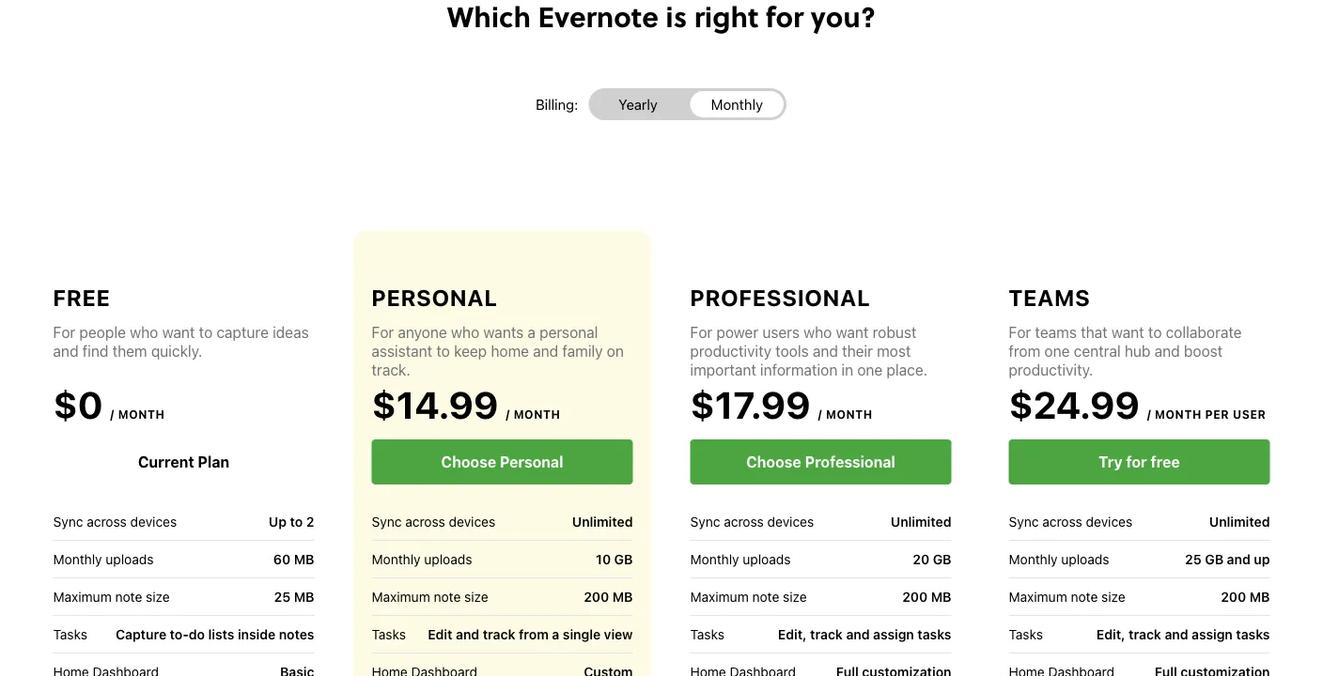 Task type: locate. For each thing, give the bounding box(es) containing it.
1 sync across devices from the left
[[53, 514, 177, 530]]

gb right 20
[[933, 552, 952, 567]]

1 vertical spatial from
[[519, 627, 549, 643]]

a right "wants"
[[528, 324, 536, 342]]

month inside $14.99 / month
[[514, 408, 561, 421]]

tasks down up
[[1236, 627, 1270, 643]]

yearly
[[619, 96, 658, 113]]

monthly for 25 gb and up
[[1009, 552, 1058, 567]]

central
[[1074, 343, 1121, 360]]

0 horizontal spatial from
[[519, 627, 549, 643]]

2 tasks from the left
[[1236, 627, 1270, 643]]

2 assign from the left
[[1192, 627, 1233, 643]]

2 horizontal spatial track
[[1129, 627, 1162, 643]]

their
[[842, 343, 873, 360]]

choose for choose professional
[[746, 453, 801, 471]]

/ up the choose personal button
[[506, 408, 510, 421]]

1 tasks from the left
[[53, 627, 87, 642]]

3 devices from the left
[[767, 514, 814, 530]]

4 month from the left
[[1155, 408, 1202, 421]]

month left per
[[1155, 408, 1202, 421]]

professional
[[805, 453, 895, 471]]

1 200 from the left
[[584, 590, 609, 605]]

gb for 10
[[614, 552, 633, 567]]

4 uploads from the left
[[1061, 552, 1109, 567]]

try
[[1099, 453, 1123, 471]]

for up assistant at bottom
[[372, 324, 394, 342]]

2 sync across devices from the left
[[372, 514, 495, 530]]

4 sync across devices from the left
[[1009, 514, 1133, 530]]

1 horizontal spatial gb
[[933, 552, 952, 567]]

4 sync from the left
[[1009, 514, 1039, 530]]

3 across from the left
[[724, 514, 764, 530]]

to inside for people who want to capture ideas and find them quickly.
[[199, 324, 213, 342]]

4 size from the left
[[1102, 589, 1126, 605]]

maximum for 10 gb
[[372, 589, 430, 605]]

month for $17.99
[[826, 408, 873, 421]]

month for $14.99
[[514, 408, 561, 421]]

tasks
[[918, 627, 952, 643], [1236, 627, 1270, 643]]

want up their
[[836, 324, 869, 342]]

plan
[[198, 453, 229, 471]]

sync across devices down 'choose professional' at the bottom of the page
[[690, 514, 814, 530]]

$17.99
[[690, 383, 811, 427]]

who
[[130, 324, 158, 342], [451, 324, 480, 342], [804, 324, 832, 342]]

1 size from the left
[[146, 589, 170, 605]]

25 for 25 mb
[[274, 590, 291, 605]]

0 horizontal spatial 200 mb
[[584, 590, 633, 605]]

gb left up
[[1205, 552, 1224, 567]]

track.
[[372, 361, 410, 379]]

mb down up
[[1250, 590, 1270, 605]]

0 horizontal spatial 200
[[584, 590, 609, 605]]

0 horizontal spatial gb
[[614, 552, 633, 567]]

4 note from the left
[[1071, 589, 1098, 605]]

month
[[118, 408, 165, 421], [514, 408, 561, 421], [826, 408, 873, 421], [1155, 408, 1202, 421]]

one down teams
[[1045, 343, 1070, 360]]

1 horizontal spatial a
[[552, 627, 560, 643]]

1 want from the left
[[162, 324, 195, 342]]

for
[[1126, 453, 1147, 471]]

sync across devices down the try
[[1009, 514, 1133, 530]]

edit, track and assign tasks
[[778, 627, 952, 643], [1097, 627, 1270, 643]]

3 track from the left
[[1129, 627, 1162, 643]]

choose down $14.99 / month
[[441, 453, 496, 471]]

devices down the try
[[1086, 514, 1133, 530]]

3 who from the left
[[804, 324, 832, 342]]

free
[[1151, 453, 1180, 471]]

1 who from the left
[[130, 324, 158, 342]]

maximum for 25 gb and up
[[1009, 589, 1067, 605]]

3 sync from the left
[[690, 514, 720, 530]]

200 mb down up
[[1221, 590, 1270, 605]]

capture
[[217, 324, 269, 342]]

for power users who want robust productivity tools and their most important information in one place.
[[690, 324, 928, 379]]

tasks for 60
[[53, 627, 87, 642]]

a for personal
[[528, 324, 536, 342]]

mb up view
[[613, 590, 633, 605]]

unlimited up 25 gb and up at bottom
[[1209, 514, 1270, 530]]

choose for choose personal
[[441, 453, 496, 471]]

1 maximum from the left
[[53, 589, 112, 605]]

2 horizontal spatial want
[[1112, 324, 1144, 342]]

1 sync from the left
[[53, 514, 83, 530]]

uploads
[[106, 552, 154, 567], [424, 552, 472, 567], [743, 552, 791, 567], [1061, 552, 1109, 567]]

1 vertical spatial a
[[552, 627, 560, 643]]

tools
[[776, 343, 809, 360]]

want up hub
[[1112, 324, 1144, 342]]

who up them
[[130, 324, 158, 342]]

billing:
[[536, 96, 578, 113]]

to left 2
[[290, 514, 303, 530]]

1 horizontal spatial from
[[1009, 343, 1041, 360]]

1 assign from the left
[[873, 627, 914, 643]]

them
[[112, 343, 147, 360]]

1 horizontal spatial 200 mb
[[902, 590, 952, 605]]

2 unlimited from the left
[[891, 514, 952, 530]]

assign down 20
[[873, 627, 914, 643]]

1 gb from the left
[[614, 552, 633, 567]]

25 left up
[[1185, 552, 1202, 567]]

1 horizontal spatial choose
[[746, 453, 801, 471]]

size
[[146, 589, 170, 605], [464, 589, 488, 605], [783, 589, 807, 605], [1102, 589, 1126, 605]]

/
[[110, 408, 115, 421], [506, 408, 510, 421], [818, 408, 823, 421], [1147, 408, 1152, 421]]

3 / from the left
[[818, 408, 823, 421]]

tasks for 25 gb and up
[[1236, 627, 1270, 643]]

1 horizontal spatial edit,
[[1097, 627, 1126, 643]]

1 note from the left
[[115, 589, 142, 605]]

month up personal
[[514, 408, 561, 421]]

25 down 60
[[274, 590, 291, 605]]

1 horizontal spatial unlimited
[[891, 514, 952, 530]]

0 vertical spatial from
[[1009, 343, 1041, 360]]

edit and track from a single view
[[428, 627, 633, 643]]

want inside the for power users who want robust productivity tools and their most important information in one place.
[[836, 324, 869, 342]]

mb up notes
[[294, 590, 314, 605]]

/ inside "$0 / month"
[[110, 408, 115, 421]]

across for 10
[[405, 514, 445, 530]]

for inside the for power users who want robust productivity tools and their most important information in one place.
[[690, 324, 713, 342]]

20 gb
[[913, 552, 952, 567]]

1 unlimited from the left
[[572, 514, 633, 530]]

1 choose from the left
[[441, 453, 496, 471]]

2 horizontal spatial unlimited
[[1209, 514, 1270, 530]]

200 for 20
[[902, 590, 928, 605]]

3 gb from the left
[[1205, 552, 1224, 567]]

1 horizontal spatial assign
[[1192, 627, 1233, 643]]

0 horizontal spatial unlimited
[[572, 514, 633, 530]]

20
[[913, 552, 930, 567]]

2 / from the left
[[506, 408, 510, 421]]

4 / from the left
[[1147, 408, 1152, 421]]

ideas
[[273, 324, 309, 342]]

2 month from the left
[[514, 408, 561, 421]]

choose personal button
[[372, 440, 633, 485]]

1 horizontal spatial 200
[[902, 590, 928, 605]]

choose
[[441, 453, 496, 471], [746, 453, 801, 471]]

2 want from the left
[[836, 324, 869, 342]]

personal
[[500, 453, 563, 471]]

/ inside $17.99 / month
[[818, 408, 823, 421]]

2 uploads from the left
[[424, 552, 472, 567]]

2 200 mb from the left
[[902, 590, 952, 605]]

maximum note size
[[53, 589, 170, 605], [372, 589, 488, 605], [690, 589, 807, 605], [1009, 589, 1126, 605]]

quickly.
[[151, 343, 202, 360]]

to inside for anyone who wants a personal assistant to keep home and family on track.
[[436, 343, 450, 360]]

0 vertical spatial one
[[1045, 343, 1070, 360]]

2 maximum from the left
[[372, 589, 430, 605]]

edit, for 25 gb and up
[[1097, 627, 1126, 643]]

size for 25 gb and up
[[1102, 589, 1126, 605]]

who inside the for power users who want robust productivity tools and their most important information in one place.
[[804, 324, 832, 342]]

1 horizontal spatial one
[[1045, 343, 1070, 360]]

who inside for anyone who wants a personal assistant to keep home and family on track.
[[451, 324, 480, 342]]

4 across from the left
[[1042, 514, 1082, 530]]

unlimited for 10 gb
[[572, 514, 633, 530]]

3 maximum note size from the left
[[690, 589, 807, 605]]

maximum note size for 25
[[1009, 589, 1126, 605]]

for for personal
[[372, 324, 394, 342]]

0 horizontal spatial track
[[483, 627, 515, 643]]

monthly uploads
[[53, 552, 154, 567], [372, 552, 472, 567], [690, 552, 791, 567], [1009, 552, 1109, 567]]

across
[[87, 514, 127, 530], [405, 514, 445, 530], [724, 514, 764, 530], [1042, 514, 1082, 530]]

2 horizontal spatial gb
[[1205, 552, 1224, 567]]

month inside "$0 / month"
[[118, 408, 165, 421]]

1 vertical spatial 25
[[274, 590, 291, 605]]

want inside for teams that want to collaborate from one central hub and boost productivity.
[[1112, 324, 1144, 342]]

/ right $0
[[110, 408, 115, 421]]

monthly uploads for 10 gb
[[372, 552, 472, 567]]

200 down the 10
[[584, 590, 609, 605]]

$14.99
[[372, 383, 498, 427]]

want for teams
[[1112, 324, 1144, 342]]

from
[[1009, 343, 1041, 360], [519, 627, 549, 643]]

4 for from the left
[[1009, 324, 1031, 342]]

2 size from the left
[[464, 589, 488, 605]]

/ up 'try for free'
[[1147, 408, 1152, 421]]

keep
[[454, 343, 487, 360]]

3 want from the left
[[1112, 324, 1144, 342]]

for inside for anyone who wants a personal assistant to keep home and family on track.
[[372, 324, 394, 342]]

2 choose from the left
[[746, 453, 801, 471]]

from up productivity.
[[1009, 343, 1041, 360]]

and
[[53, 343, 79, 360], [533, 343, 558, 360], [813, 343, 838, 360], [1155, 343, 1180, 360], [1227, 552, 1251, 567], [456, 627, 479, 643], [846, 627, 870, 643], [1165, 627, 1188, 643]]

devices down current
[[130, 514, 177, 530]]

who up tools
[[804, 324, 832, 342]]

2 track from the left
[[810, 627, 843, 643]]

2 horizontal spatial 200 mb
[[1221, 590, 1270, 605]]

0 vertical spatial a
[[528, 324, 536, 342]]

0 horizontal spatial edit, track and assign tasks
[[778, 627, 952, 643]]

want up quickly.
[[162, 324, 195, 342]]

month up current
[[118, 408, 165, 421]]

choose personal
[[441, 453, 563, 471]]

0 vertical spatial 25
[[1185, 552, 1202, 567]]

choose professional
[[746, 453, 895, 471]]

collaborate
[[1166, 324, 1242, 342]]

200 down 20
[[902, 590, 928, 605]]

1 horizontal spatial who
[[451, 324, 480, 342]]

sync for 10 gb
[[372, 514, 402, 530]]

3 200 mb from the left
[[1221, 590, 1270, 605]]

1 vertical spatial one
[[857, 361, 883, 379]]

across for 20
[[724, 514, 764, 530]]

2 tasks from the left
[[372, 627, 406, 642]]

teams
[[1009, 285, 1091, 311]]

2 monthly uploads from the left
[[372, 552, 472, 567]]

0 horizontal spatial assign
[[873, 627, 914, 643]]

/ for $0
[[110, 408, 115, 421]]

sync across devices for 25
[[1009, 514, 1133, 530]]

to
[[199, 324, 213, 342], [1148, 324, 1162, 342], [436, 343, 450, 360], [290, 514, 303, 530]]

/ for $24.99
[[1147, 408, 1152, 421]]

3 monthly uploads from the left
[[690, 552, 791, 567]]

mb for 10 gb
[[613, 590, 633, 605]]

4 maximum note size from the left
[[1009, 589, 1126, 605]]

1 edit, track and assign tasks from the left
[[778, 627, 952, 643]]

mb for 60 mb
[[294, 590, 314, 605]]

3 maximum from the left
[[690, 589, 749, 605]]

tasks down 20 gb
[[918, 627, 952, 643]]

for left people
[[53, 324, 75, 342]]

60
[[273, 552, 291, 567]]

1 / from the left
[[110, 408, 115, 421]]

2 200 from the left
[[902, 590, 928, 605]]

3 for from the left
[[690, 324, 713, 342]]

mb down 20 gb
[[931, 590, 952, 605]]

teams
[[1035, 324, 1077, 342]]

2 horizontal spatial 200
[[1221, 590, 1246, 605]]

2 edit, from the left
[[1097, 627, 1126, 643]]

mb
[[294, 552, 314, 567], [294, 590, 314, 605], [613, 590, 633, 605], [931, 590, 952, 605], [1250, 590, 1270, 605]]

1 horizontal spatial track
[[810, 627, 843, 643]]

monthly for 60 mb
[[53, 552, 102, 567]]

2 horizontal spatial who
[[804, 324, 832, 342]]

4 devices from the left
[[1086, 514, 1133, 530]]

/ up 'choose professional' at the bottom of the page
[[818, 408, 823, 421]]

devices for 60 mb
[[130, 514, 177, 530]]

1 across from the left
[[87, 514, 127, 530]]

unlimited for 20 gb
[[891, 514, 952, 530]]

sync across devices for 60
[[53, 514, 177, 530]]

200 mb down 20 gb
[[902, 590, 952, 605]]

edit, for 20 gb
[[778, 627, 807, 643]]

0 horizontal spatial choose
[[441, 453, 496, 471]]

month for $0
[[118, 408, 165, 421]]

3 note from the left
[[752, 589, 779, 605]]

current
[[138, 453, 194, 471]]

home
[[491, 343, 529, 360]]

from left single
[[519, 627, 549, 643]]

monthly
[[711, 96, 763, 113], [53, 552, 102, 567], [372, 552, 421, 567], [690, 552, 739, 567], [1009, 552, 1058, 567]]

to left keep
[[436, 343, 450, 360]]

0 horizontal spatial a
[[528, 324, 536, 342]]

2 across from the left
[[405, 514, 445, 530]]

1 for from the left
[[53, 324, 75, 342]]

for left teams
[[1009, 324, 1031, 342]]

assign down 25 gb and up at bottom
[[1192, 627, 1233, 643]]

for anyone who wants a personal assistant to keep home and family on track.
[[372, 324, 624, 379]]

2 who from the left
[[451, 324, 480, 342]]

sync across devices
[[53, 514, 177, 530], [372, 514, 495, 530], [690, 514, 814, 530], [1009, 514, 1133, 530]]

sync across devices down current
[[53, 514, 177, 530]]

200 down 25 gb and up at bottom
[[1221, 590, 1246, 605]]

want inside for people who want to capture ideas and find them quickly.
[[162, 324, 195, 342]]

1 horizontal spatial edit, track and assign tasks
[[1097, 627, 1270, 643]]

2 for from the left
[[372, 324, 394, 342]]

1 monthly uploads from the left
[[53, 552, 154, 567]]

3 uploads from the left
[[743, 552, 791, 567]]

who up keep
[[451, 324, 480, 342]]

do
[[189, 627, 205, 643]]

1 uploads from the left
[[106, 552, 154, 567]]

power
[[717, 324, 759, 342]]

0 horizontal spatial want
[[162, 324, 195, 342]]

0 horizontal spatial one
[[857, 361, 883, 379]]

3 month from the left
[[826, 408, 873, 421]]

4 tasks from the left
[[1009, 627, 1043, 642]]

tasks
[[53, 627, 87, 642], [372, 627, 406, 642], [690, 627, 725, 642], [1009, 627, 1043, 642]]

month down in
[[826, 408, 873, 421]]

capture to-do lists inside notes
[[116, 627, 314, 643]]

unlimited up 20
[[891, 514, 952, 530]]

for up "productivity" at the bottom
[[690, 324, 713, 342]]

want
[[162, 324, 195, 342], [836, 324, 869, 342], [1112, 324, 1144, 342]]

across for 25
[[1042, 514, 1082, 530]]

1 horizontal spatial 25
[[1185, 552, 1202, 567]]

sync
[[53, 514, 83, 530], [372, 514, 402, 530], [690, 514, 720, 530], [1009, 514, 1039, 530]]

for inside for people who want to capture ideas and find them quickly.
[[53, 324, 75, 342]]

gb right the 10
[[614, 552, 633, 567]]

4 maximum from the left
[[1009, 589, 1067, 605]]

2 note from the left
[[434, 589, 461, 605]]

track for 25
[[1129, 627, 1162, 643]]

professional
[[690, 285, 871, 311]]

200 mb down the 10
[[584, 590, 633, 605]]

2 edit, track and assign tasks from the left
[[1097, 627, 1270, 643]]

track for 20
[[810, 627, 843, 643]]

1 month from the left
[[118, 408, 165, 421]]

who inside for people who want to capture ideas and find them quickly.
[[130, 324, 158, 342]]

track
[[483, 627, 515, 643], [810, 627, 843, 643], [1129, 627, 1162, 643]]

people
[[79, 324, 126, 342]]

gb
[[614, 552, 633, 567], [933, 552, 952, 567], [1205, 552, 1224, 567]]

one right in
[[857, 361, 883, 379]]

devices
[[130, 514, 177, 530], [449, 514, 495, 530], [767, 514, 814, 530], [1086, 514, 1133, 530]]

3 unlimited from the left
[[1209, 514, 1270, 530]]

try for free
[[1099, 453, 1180, 471]]

2 sync from the left
[[372, 514, 402, 530]]

for inside for teams that want to collaborate from one central hub and boost productivity.
[[1009, 324, 1031, 342]]

sync across devices for 20
[[690, 514, 814, 530]]

monthly uploads for 60 mb
[[53, 552, 154, 567]]

3 tasks from the left
[[690, 627, 725, 642]]

assign
[[873, 627, 914, 643], [1192, 627, 1233, 643]]

edit, track and assign tasks for 25
[[1097, 627, 1270, 643]]

1 maximum note size from the left
[[53, 589, 170, 605]]

choose down $17.99 / month
[[746, 453, 801, 471]]

2 maximum note size from the left
[[372, 589, 488, 605]]

4 monthly uploads from the left
[[1009, 552, 1109, 567]]

200
[[584, 590, 609, 605], [902, 590, 928, 605], [1221, 590, 1246, 605]]

2 gb from the left
[[933, 552, 952, 567]]

/ inside $24.99 / month per user
[[1147, 408, 1152, 421]]

1 horizontal spatial tasks
[[1236, 627, 1270, 643]]

0 horizontal spatial edit,
[[778, 627, 807, 643]]

1 devices from the left
[[130, 514, 177, 530]]

mb for 20 gb
[[931, 590, 952, 605]]

200 mb for 10 gb
[[584, 590, 633, 605]]

month inside $24.99 / month per user
[[1155, 408, 1202, 421]]

up
[[269, 514, 287, 530]]

month inside $17.99 / month
[[826, 408, 873, 421]]

unlimited up the 10
[[572, 514, 633, 530]]

uploads for 60 mb
[[106, 552, 154, 567]]

/ for $14.99
[[506, 408, 510, 421]]

0 horizontal spatial 25
[[274, 590, 291, 605]]

a inside for anyone who wants a personal assistant to keep home and family on track.
[[528, 324, 536, 342]]

a
[[528, 324, 536, 342], [552, 627, 560, 643]]

3 sync across devices from the left
[[690, 514, 814, 530]]

$17.99 / month
[[690, 383, 873, 427]]

note
[[115, 589, 142, 605], [434, 589, 461, 605], [752, 589, 779, 605], [1071, 589, 1098, 605]]

3 size from the left
[[783, 589, 807, 605]]

2 devices from the left
[[449, 514, 495, 530]]

for
[[53, 324, 75, 342], [372, 324, 394, 342], [690, 324, 713, 342], [1009, 324, 1031, 342]]

devices for 20 gb
[[767, 514, 814, 530]]

/ inside $14.99 / month
[[506, 408, 510, 421]]

3 200 from the left
[[1221, 590, 1246, 605]]

uploads for 20 gb
[[743, 552, 791, 567]]

unlimited
[[572, 514, 633, 530], [891, 514, 952, 530], [1209, 514, 1270, 530]]

0 horizontal spatial tasks
[[918, 627, 952, 643]]

sync for 25 gb and up
[[1009, 514, 1039, 530]]

1 200 mb from the left
[[584, 590, 633, 605]]

0 horizontal spatial who
[[130, 324, 158, 342]]

one inside the for power users who want robust productivity tools and their most important information in one place.
[[857, 361, 883, 379]]

1 horizontal spatial want
[[836, 324, 869, 342]]

1 tasks from the left
[[918, 627, 952, 643]]

$14.99 / month
[[372, 383, 561, 427]]

to up quickly.
[[199, 324, 213, 342]]

200 for 10
[[584, 590, 609, 605]]

1 edit, from the left
[[778, 627, 807, 643]]

sync across devices down choose personal
[[372, 514, 495, 530]]

devices down 'choose professional' at the bottom of the page
[[767, 514, 814, 530]]

to up hub
[[1148, 324, 1162, 342]]

current plan button
[[53, 440, 314, 485]]

a left single
[[552, 627, 560, 643]]

devices down choose personal
[[449, 514, 495, 530]]



Task type: vqa. For each thing, say whether or not it's contained in the screenshot.


Task type: describe. For each thing, give the bounding box(es) containing it.
mb for 25 gb and up
[[1250, 590, 1270, 605]]

who for free
[[130, 324, 158, 342]]

$24.99 / month per user
[[1009, 383, 1266, 427]]

per
[[1205, 408, 1230, 421]]

single
[[563, 627, 601, 643]]

try for free button
[[1009, 440, 1270, 485]]

10 gb
[[596, 552, 633, 567]]

month for $24.99
[[1155, 408, 1202, 421]]

tasks for 10
[[372, 627, 406, 642]]

place.
[[887, 361, 928, 379]]

$24.99
[[1009, 383, 1140, 427]]

size for 60 mb
[[146, 589, 170, 605]]

1 track from the left
[[483, 627, 515, 643]]

and inside for people who want to capture ideas and find them quickly.
[[53, 343, 79, 360]]

assign for 25
[[1192, 627, 1233, 643]]

note for 10 gb
[[434, 589, 461, 605]]

edit, track and assign tasks for 20
[[778, 627, 952, 643]]

monthly uploads for 25 gb and up
[[1009, 552, 1109, 567]]

maximum note size for 60
[[53, 589, 170, 605]]

and inside the for power users who want robust productivity tools and their most important information in one place.
[[813, 343, 838, 360]]

for teams that want to collaborate from one central hub and boost productivity.
[[1009, 324, 1242, 379]]

inside
[[238, 627, 276, 643]]

personal
[[372, 285, 498, 311]]

60 mb
[[273, 552, 314, 567]]

size for 10 gb
[[464, 589, 488, 605]]

for for teams
[[1009, 324, 1031, 342]]

gb for 25
[[1205, 552, 1224, 567]]

up to 2
[[269, 514, 314, 530]]

maximum for 60 mb
[[53, 589, 112, 605]]

200 for 25
[[1221, 590, 1246, 605]]

size for 20 gb
[[783, 589, 807, 605]]

monthly uploads for 20 gb
[[690, 552, 791, 567]]

monthly for 20 gb
[[690, 552, 739, 567]]

uploads for 25 gb and up
[[1061, 552, 1109, 567]]

notes
[[279, 627, 314, 643]]

/ for $17.99
[[818, 408, 823, 421]]

monthly for 10 gb
[[372, 552, 421, 567]]

mb right 60
[[294, 552, 314, 567]]

sync across devices for 10
[[372, 514, 495, 530]]

productivity
[[690, 343, 772, 360]]

and inside for teams that want to collaborate from one central hub and boost productivity.
[[1155, 343, 1180, 360]]

lists
[[208, 627, 234, 643]]

most
[[877, 343, 911, 360]]

uploads for 10 gb
[[424, 552, 472, 567]]

that
[[1081, 324, 1108, 342]]

choose professional button
[[690, 440, 952, 485]]

one inside for teams that want to collaborate from one central hub and boost productivity.
[[1045, 343, 1070, 360]]

who for personal
[[451, 324, 480, 342]]

in
[[842, 361, 854, 379]]

25 gb and up
[[1185, 552, 1270, 567]]

devices for 25 gb and up
[[1086, 514, 1133, 530]]

sync for 60 mb
[[53, 514, 83, 530]]

for people who want to capture ideas and find them quickly.
[[53, 324, 309, 360]]

free
[[53, 285, 111, 311]]

important
[[690, 361, 756, 379]]

maximum for 20 gb
[[690, 589, 749, 605]]

for for professional
[[690, 324, 713, 342]]

maximum note size for 20
[[690, 589, 807, 605]]

edit
[[428, 627, 453, 643]]

$0
[[53, 383, 103, 427]]

to-
[[170, 627, 189, 643]]

tasks for 20
[[690, 627, 725, 642]]

$0 / month
[[53, 383, 165, 427]]

personal
[[540, 324, 598, 342]]

200 mb for 25 gb and up
[[1221, 590, 1270, 605]]

200 mb for 20 gb
[[902, 590, 952, 605]]

view
[[604, 627, 633, 643]]

note for 60 mb
[[115, 589, 142, 605]]

anyone
[[398, 324, 447, 342]]

find
[[82, 343, 108, 360]]

assign for 20
[[873, 627, 914, 643]]

sync for 20 gb
[[690, 514, 720, 530]]

family
[[562, 343, 603, 360]]

unlimited for 25 gb and up
[[1209, 514, 1270, 530]]

gb for 20
[[933, 552, 952, 567]]

a for tasks
[[552, 627, 560, 643]]

users
[[762, 324, 800, 342]]

across for 60
[[87, 514, 127, 530]]

hub
[[1125, 343, 1151, 360]]

assistant
[[372, 343, 432, 360]]

from inside for teams that want to collaborate from one central hub and boost productivity.
[[1009, 343, 1041, 360]]

wants
[[483, 324, 524, 342]]

for for free
[[53, 324, 75, 342]]

to inside for teams that want to collaborate from one central hub and boost productivity.
[[1148, 324, 1162, 342]]

note for 20 gb
[[752, 589, 779, 605]]

information
[[760, 361, 838, 379]]

user
[[1233, 408, 1266, 421]]

current plan
[[138, 453, 229, 471]]

tasks for 25
[[1009, 627, 1043, 642]]

up
[[1254, 552, 1270, 567]]

on
[[607, 343, 624, 360]]

note for 25 gb and up
[[1071, 589, 1098, 605]]

25 for 25 gb and up
[[1185, 552, 1202, 567]]

and inside for anyone who wants a personal assistant to keep home and family on track.
[[533, 343, 558, 360]]

devices for 10 gb
[[449, 514, 495, 530]]

tasks for 20 gb
[[918, 627, 952, 643]]

want for free
[[162, 324, 195, 342]]

maximum note size for 10
[[372, 589, 488, 605]]

25 mb
[[274, 590, 314, 605]]

boost
[[1184, 343, 1223, 360]]

2
[[306, 514, 314, 530]]

10
[[596, 552, 611, 567]]

capture
[[116, 627, 166, 643]]

robust
[[873, 324, 917, 342]]

productivity.
[[1009, 361, 1093, 379]]



